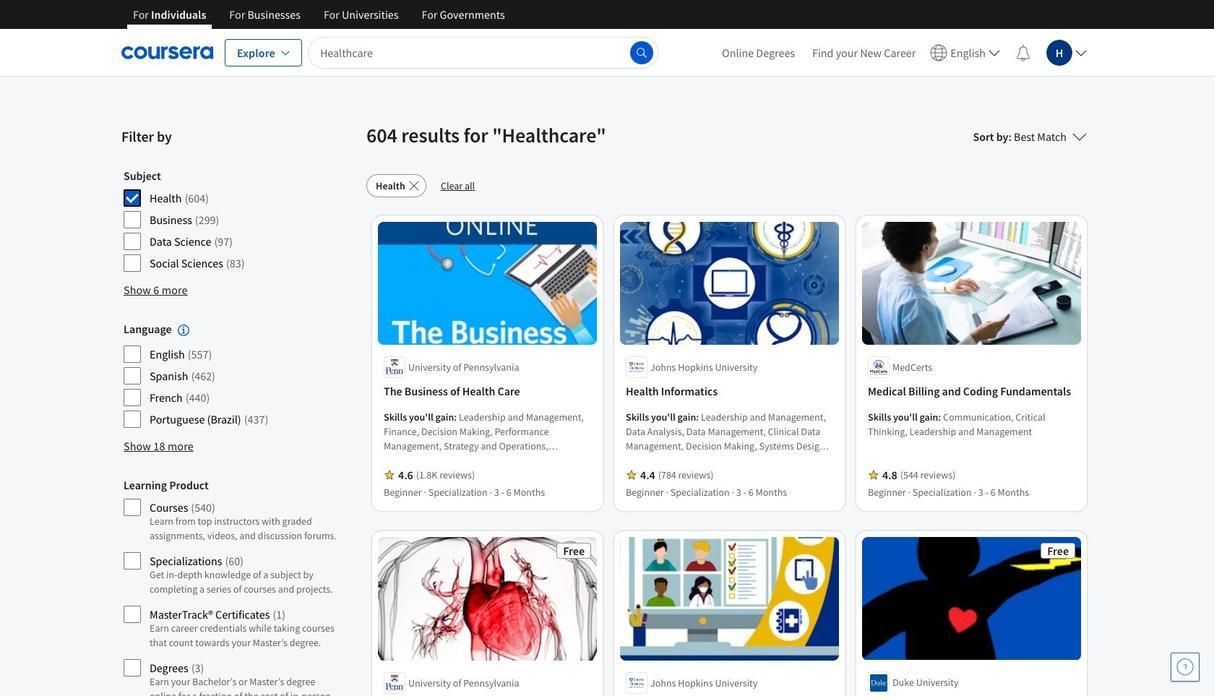 Task type: locate. For each thing, give the bounding box(es) containing it.
group
[[124, 169, 341, 276], [124, 322, 341, 432], [124, 478, 341, 696]]

0 vertical spatial group
[[124, 169, 341, 276]]

banner navigation
[[121, 0, 517, 29]]

2 vertical spatial group
[[124, 478, 341, 696]]

None search field
[[308, 37, 659, 68]]

information about this filter group image
[[178, 325, 189, 336]]

1 vertical spatial group
[[124, 322, 341, 432]]

menu
[[714, 29, 1093, 76]]

What do you want to learn? text field
[[308, 37, 659, 68]]

coursera image
[[121, 41, 213, 64]]

1 group from the top
[[124, 169, 341, 276]]



Task type: vqa. For each thing, say whether or not it's contained in the screenshot.
Banner navigation
yes



Task type: describe. For each thing, give the bounding box(es) containing it.
2 group from the top
[[124, 322, 341, 432]]

help center image
[[1177, 659, 1195, 676]]

3 group from the top
[[124, 478, 341, 696]]



